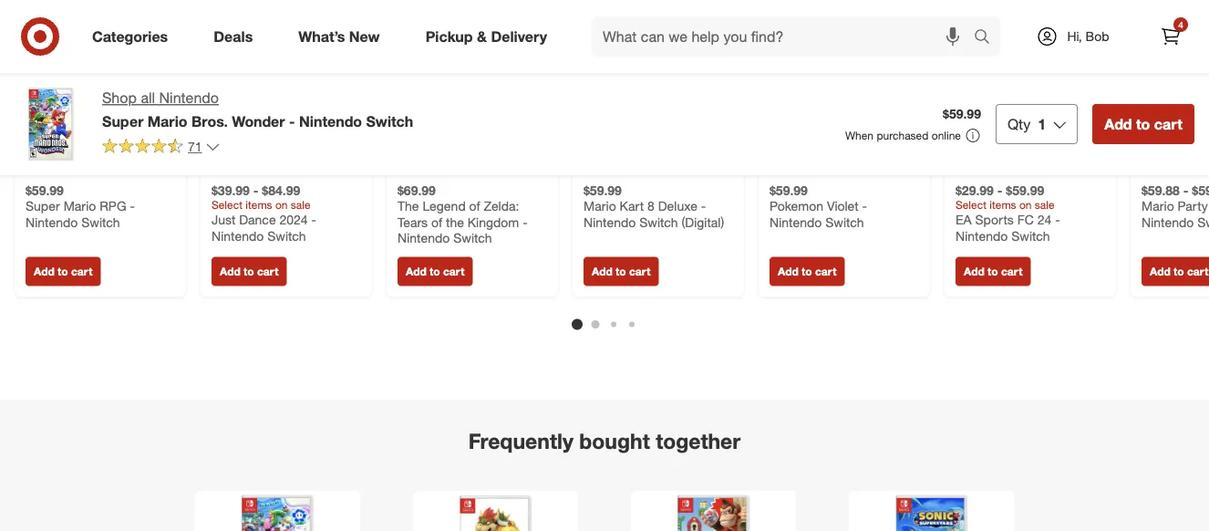 Task type: locate. For each thing, give the bounding box(es) containing it.
1 horizontal spatial select
[[956, 198, 987, 212]]

1 horizontal spatial items
[[990, 198, 1017, 212]]

add to cart button for $59.99 pokemon violet - nintendo switch
[[770, 257, 845, 286]]

add to cart button down the pokemon
[[770, 257, 845, 286]]

deals link
[[198, 16, 276, 57]]

select left $84.99
[[212, 198, 243, 212]]

add to cart button down $59.99 super mario rpg - nintendo switch on the top left of the page
[[26, 257, 101, 286]]

cart for $29.99 - $59.99 select items on sale ea sports fc 24 - nintendo switch
[[1002, 265, 1023, 278]]

cart down $59.99 super mario rpg - nintendo switch on the top left of the page
[[71, 265, 92, 278]]

4 link
[[1152, 16, 1192, 57]]

to for $59.88 - $59 mario party 
[[1174, 265, 1185, 278]]

- right rpg
[[130, 198, 135, 214]]

add to cart down the
[[406, 265, 465, 278]]

add to cart button
[[1093, 104, 1195, 144], [26, 257, 101, 286], [212, 257, 287, 286], [398, 257, 473, 286], [584, 257, 659, 286], [770, 257, 845, 286], [956, 257, 1031, 286], [1142, 257, 1210, 286]]

2 items from the left
[[990, 198, 1017, 212]]

add to cart button for $39.99 - $84.99 select items on sale just dance 2024 - nintendo switch
[[212, 257, 287, 286]]

nintendo left violet
[[770, 214, 822, 230]]

select for ea
[[956, 198, 987, 212]]

- inside shop all nintendo super mario bros. wonder - nintendo switch
[[289, 112, 295, 130]]

add to cart
[[1105, 115, 1183, 133], [34, 265, 92, 278], [220, 265, 279, 278], [406, 265, 465, 278], [592, 265, 651, 278], [778, 265, 837, 278], [964, 265, 1023, 278], [1151, 265, 1209, 278]]

select left fc at the top of the page
[[956, 198, 987, 212]]

nintendo inside $59.99 super mario rpg - nintendo switch
[[26, 214, 78, 230]]

add down $59.99 mario kart 8 deluxe - nintendo switch (digital)
[[592, 265, 613, 278]]

cart down the
[[443, 265, 465, 278]]

add to cart button down kart
[[584, 257, 659, 286]]

items for $84.99
[[246, 198, 272, 212]]

nintendo down $29.99
[[956, 228, 1009, 244]]

mario inside shop all nintendo super mario bros. wonder - nintendo switch
[[148, 112, 188, 130]]

add for $29.99 - $59.99 select items on sale ea sports fc 24 - nintendo switch
[[964, 265, 985, 278]]

$59.88 - $59 mario party 
[[1142, 182, 1210, 230]]

2 select from the left
[[956, 198, 987, 212]]

cart down the $59.99 pokemon violet - nintendo switch
[[816, 265, 837, 278]]

of
[[470, 198, 481, 214], [432, 214, 443, 230]]

- left $84.99
[[253, 182, 259, 198]]

switch
[[366, 112, 414, 130], [81, 214, 120, 230], [640, 214, 679, 230], [826, 214, 865, 230], [268, 228, 306, 244], [1012, 228, 1051, 244], [454, 230, 492, 246]]

-
[[289, 112, 295, 130], [253, 182, 259, 198], [998, 182, 1003, 198], [1184, 182, 1189, 198], [130, 198, 135, 214], [701, 198, 706, 214], [863, 198, 868, 214], [312, 212, 317, 228], [1056, 212, 1061, 228], [523, 214, 528, 230]]

on
[[276, 198, 288, 212], [1020, 198, 1032, 212]]

1 items from the left
[[246, 198, 272, 212]]

mario left rpg
[[64, 198, 96, 214]]

super left rpg
[[26, 198, 60, 214]]

on inside $29.99 - $59.99 select items on sale ea sports fc 24 - nintendo switch
[[1020, 198, 1032, 212]]

mario left the party on the right top of page
[[1142, 198, 1175, 214]]

add to cart for $59.88 - $59 mario party 
[[1151, 265, 1209, 278]]

purchased
[[877, 129, 929, 142]]

1 horizontal spatial super
[[102, 112, 144, 130]]

select for just
[[212, 198, 243, 212]]

mario up the 71 link
[[148, 112, 188, 130]]

nintendo
[[159, 89, 219, 107], [299, 112, 362, 130], [26, 214, 78, 230], [584, 214, 636, 230], [770, 214, 822, 230], [212, 228, 264, 244], [956, 228, 1009, 244], [398, 230, 450, 246]]

tears
[[398, 214, 428, 230]]

add to cart for $29.99 - $59.99 select items on sale ea sports fc 24 - nintendo switch
[[964, 265, 1023, 278]]

add
[[1105, 115, 1133, 133], [34, 265, 55, 278], [220, 265, 241, 278], [406, 265, 427, 278], [592, 265, 613, 278], [778, 265, 799, 278], [964, 265, 985, 278], [1151, 265, 1171, 278]]

pickup & delivery
[[426, 27, 547, 45]]

0 horizontal spatial sale
[[291, 198, 311, 212]]

$59.99 pokemon violet - nintendo switch
[[770, 182, 868, 230]]

- right wonder
[[289, 112, 295, 130]]

0 horizontal spatial of
[[432, 214, 443, 230]]

select inside $29.99 - $59.99 select items on sale ea sports fc 24 - nintendo switch
[[956, 198, 987, 212]]

sale inside $39.99 - $84.99 select items on sale just dance 2024 - nintendo switch
[[291, 198, 311, 212]]

image of super mario bros. wonder - nintendo switch image
[[15, 88, 88, 161]]

$59.88
[[1142, 182, 1181, 198]]

items left 2024
[[246, 198, 272, 212]]

$59.99 inside the $59.99 pokemon violet - nintendo switch
[[770, 182, 808, 198]]

add to cart down the pokemon
[[778, 265, 837, 278]]

nintendo down $39.99
[[212, 228, 264, 244]]

add to cart button for $29.99 - $59.99 select items on sale ea sports fc 24 - nintendo switch
[[956, 257, 1031, 286]]

cart
[[1155, 115, 1183, 133], [71, 265, 92, 278], [257, 265, 279, 278], [443, 265, 465, 278], [630, 265, 651, 278], [816, 265, 837, 278], [1002, 265, 1023, 278], [1188, 265, 1209, 278]]

add down "tears"
[[406, 265, 427, 278]]

add to cart button for $59.88 - $59 mario party 
[[1142, 257, 1210, 286]]

2 sale from the left
[[1035, 198, 1055, 212]]

add to cart for $59.99 super mario rpg - nintendo switch
[[34, 265, 92, 278]]

nintendo left rpg
[[26, 214, 78, 230]]

switch inside $59.99 mario kart 8 deluxe - nintendo switch (digital)
[[640, 214, 679, 230]]

shop all nintendo super mario bros. wonder - nintendo switch
[[102, 89, 414, 130]]

add down $59.99 super mario rpg - nintendo switch on the top left of the page
[[34, 265, 55, 278]]

71 link
[[102, 138, 220, 159]]

legend
[[423, 198, 466, 214]]

nintendo inside $59.99 mario kart 8 deluxe - nintendo switch (digital)
[[584, 214, 636, 230]]

add down $59.88 - $59 mario party
[[1151, 265, 1171, 278]]

of left the
[[432, 214, 443, 230]]

qty
[[1008, 115, 1031, 133]]

online
[[932, 129, 962, 142]]

of right the
[[470, 198, 481, 214]]

1 horizontal spatial sale
[[1035, 198, 1055, 212]]

when
[[846, 129, 874, 142]]

0 horizontal spatial on
[[276, 198, 288, 212]]

violet
[[828, 198, 859, 214]]

1 horizontal spatial of
[[470, 198, 481, 214]]

add to cart down kart
[[592, 265, 651, 278]]

shop
[[102, 89, 137, 107]]

cart for $59.88 - $59 mario party 
[[1188, 265, 1209, 278]]

sale right fc at the top of the page
[[1035, 198, 1055, 212]]

new
[[349, 27, 380, 45]]

mario party superstars - nintendo switch image
[[1142, 22, 1210, 171]]

add to cart button for $69.99 the legend of zelda: tears of the kingdom - nintendo switch
[[398, 257, 473, 286]]

nintendo left the '8'
[[584, 214, 636, 230]]

mario left kart
[[584, 198, 617, 214]]

to
[[1137, 115, 1151, 133], [58, 265, 68, 278], [244, 265, 254, 278], [430, 265, 440, 278], [616, 265, 627, 278], [802, 265, 813, 278], [988, 265, 999, 278], [1174, 265, 1185, 278]]

the legend of zelda: tears of the kingdom - nintendo switch image
[[398, 22, 547, 171]]

2 on from the left
[[1020, 198, 1032, 212]]

select inside $39.99 - $84.99 select items on sale just dance 2024 - nintendo switch
[[212, 198, 243, 212]]

items inside $39.99 - $84.99 select items on sale just dance 2024 - nintendo switch
[[246, 198, 272, 212]]

sale
[[291, 198, 311, 212], [1035, 198, 1055, 212]]

- right 2024
[[312, 212, 317, 228]]

$59.99 left the '8'
[[584, 182, 622, 198]]

sale right dance
[[291, 198, 311, 212]]

on for 2024
[[276, 198, 288, 212]]

add down just
[[220, 265, 241, 278]]

1 horizontal spatial super mario rpg - nintendo switch image
[[438, 495, 554, 531]]

bob
[[1086, 28, 1110, 44]]

wonder
[[232, 112, 285, 130]]

add to cart down $59.99 super mario rpg - nintendo switch on the top left of the page
[[34, 265, 92, 278]]

on right $39.99
[[276, 198, 288, 212]]

super mario rpg - nintendo switch image
[[26, 22, 175, 171], [438, 495, 554, 531]]

1 sale from the left
[[291, 198, 311, 212]]

$59.99 up fc at the top of the page
[[1007, 182, 1045, 198]]

to down kart
[[616, 265, 627, 278]]

add to cart button down sports
[[956, 257, 1031, 286]]

0 horizontal spatial select
[[212, 198, 243, 212]]

$59.99 down image of super mario bros. wonder - nintendo switch
[[26, 182, 64, 198]]

add to cart down dance
[[220, 265, 279, 278]]

0 vertical spatial super mario rpg - nintendo switch image
[[26, 22, 175, 171]]

super inside $59.99 super mario rpg - nintendo switch
[[26, 198, 60, 214]]

items
[[246, 198, 272, 212], [990, 198, 1017, 212]]

pickup
[[426, 27, 473, 45]]

add to cart button down the
[[398, 257, 473, 286]]

together
[[656, 429, 741, 454]]

cart down dance
[[257, 265, 279, 278]]

switch inside $59.99 super mario rpg - nintendo switch
[[81, 214, 120, 230]]

- inside the $59.99 pokemon violet - nintendo switch
[[863, 198, 868, 214]]

sale inside $29.99 - $59.99 select items on sale ea sports fc 24 - nintendo switch
[[1035, 198, 1055, 212]]

items for $59.99
[[990, 198, 1017, 212]]

switch inside $29.99 - $59.99 select items on sale ea sports fc 24 - nintendo switch
[[1012, 228, 1051, 244]]

frequently
[[469, 429, 574, 454]]

add to cart down $59.88 - $59 mario party
[[1151, 265, 1209, 278]]

add down the pokemon
[[778, 265, 799, 278]]

1 select from the left
[[212, 198, 243, 212]]

ea sports fc 24 - nintendo switch image
[[956, 22, 1106, 171]]

$69.99
[[398, 182, 436, 198]]

cart for $59.99 super mario rpg - nintendo switch
[[71, 265, 92, 278]]

items inside $29.99 - $59.99 select items on sale ea sports fc 24 - nintendo switch
[[990, 198, 1017, 212]]

to down sports
[[988, 265, 999, 278]]

24
[[1038, 212, 1052, 228]]

switch inside $39.99 - $84.99 select items on sale just dance 2024 - nintendo switch
[[268, 228, 306, 244]]

switch inside shop all nintendo super mario bros. wonder - nintendo switch
[[366, 112, 414, 130]]

qty 1
[[1008, 115, 1047, 133]]

super down shop on the left top of the page
[[102, 112, 144, 130]]

add to cart button down $59.88 - $59 mario party
[[1142, 257, 1210, 286]]

add to cart for $59.99 mario kart 8 deluxe - nintendo switch (digital)
[[592, 265, 651, 278]]

$59.99 for $59.99
[[944, 106, 982, 122]]

4
[[1179, 19, 1184, 30]]

to down $59.99 super mario rpg - nintendo switch on the top left of the page
[[58, 265, 68, 278]]

mario kart 8 deluxe - nintendo switch (digital) image
[[584, 22, 734, 171]]

categories
[[92, 27, 168, 45]]

nintendo down the at the top left of page
[[398, 230, 450, 246]]

- right deluxe
[[701, 198, 706, 214]]

to down $59.88 - $59 mario party
[[1174, 265, 1185, 278]]

mario
[[148, 112, 188, 130], [64, 198, 96, 214], [584, 198, 617, 214], [1142, 198, 1175, 214]]

what's
[[299, 27, 345, 45]]

to down the $69.99 the legend of zelda: tears of the kingdom - nintendo switch
[[430, 265, 440, 278]]

what's new
[[299, 27, 380, 45]]

sale for $59.99
[[1035, 198, 1055, 212]]

$39.99 - $84.99 select items on sale just dance 2024 - nintendo switch
[[212, 182, 317, 244]]

$59.99 inside $59.99 super mario rpg - nintendo switch
[[26, 182, 64, 198]]

select
[[212, 198, 243, 212], [956, 198, 987, 212]]

0 horizontal spatial super
[[26, 198, 60, 214]]

items left fc at the top of the page
[[990, 198, 1017, 212]]

to up the $59.88
[[1137, 115, 1151, 133]]

nintendo up bros. at the top left
[[159, 89, 219, 107]]

$59.99 up online
[[944, 106, 982, 122]]

$59.99 inside $59.99 mario kart 8 deluxe - nintendo switch (digital)
[[584, 182, 622, 198]]

1 vertical spatial super
[[26, 198, 60, 214]]

add for $59.99 pokemon violet - nintendo switch
[[778, 265, 799, 278]]

1 on from the left
[[276, 198, 288, 212]]

cart down the party on the right top of page
[[1188, 265, 1209, 278]]

add to cart button for $59.99 mario kart 8 deluxe - nintendo switch (digital)
[[584, 257, 659, 286]]

add to cart down sports
[[964, 265, 1023, 278]]

mario inside $59.99 super mario rpg - nintendo switch
[[64, 198, 96, 214]]

- left $59 at the right of page
[[1184, 182, 1189, 198]]

0 horizontal spatial items
[[246, 198, 272, 212]]

$59.99 for $59.99 super mario rpg - nintendo switch
[[26, 182, 64, 198]]

to for $39.99 - $84.99 select items on sale just dance 2024 - nintendo switch
[[244, 265, 254, 278]]

add down 'ea'
[[964, 265, 985, 278]]

mario inside $59.88 - $59 mario party
[[1142, 198, 1175, 214]]

1 horizontal spatial on
[[1020, 198, 1032, 212]]

super
[[102, 112, 144, 130], [26, 198, 60, 214]]

add to cart button down dance
[[212, 257, 287, 286]]

- right violet
[[863, 198, 868, 214]]

super inside shop all nintendo super mario bros. wonder - nintendo switch
[[102, 112, 144, 130]]

on inside $39.99 - $84.99 select items on sale just dance 2024 - nintendo switch
[[276, 198, 288, 212]]

$59.99
[[944, 106, 982, 122], [26, 182, 64, 198], [584, 182, 622, 198], [770, 182, 808, 198], [1007, 182, 1045, 198]]

- right zelda:
[[523, 214, 528, 230]]

$59.99 for $59.99 mario kart 8 deluxe - nintendo switch (digital)
[[584, 182, 622, 198]]

0 vertical spatial super
[[102, 112, 144, 130]]

to down dance
[[244, 265, 254, 278]]

on left 24
[[1020, 198, 1032, 212]]

cart down fc at the top of the page
[[1002, 265, 1023, 278]]

the
[[398, 198, 419, 214]]

to down the pokemon
[[802, 265, 813, 278]]

$59.99 left violet
[[770, 182, 808, 198]]

frequently bought together
[[469, 429, 741, 454]]

cart down kart
[[630, 265, 651, 278]]



Task type: describe. For each thing, give the bounding box(es) containing it.
rpg
[[100, 198, 126, 214]]

add to cart button up the $59.88
[[1093, 104, 1195, 144]]

- inside $59.88 - $59 mario party
[[1184, 182, 1189, 198]]

what's new link
[[283, 16, 403, 57]]

$69.99 the legend of zelda: tears of the kingdom - nintendo switch
[[398, 182, 528, 246]]

8
[[648, 198, 655, 214]]

search
[[966, 29, 1010, 47]]

1
[[1039, 115, 1047, 133]]

$29.99
[[956, 182, 994, 198]]

add for $59.99 super mario rpg - nintendo switch
[[34, 265, 55, 278]]

sonic superstars - nintendo switch image
[[874, 495, 991, 531]]

- right 24
[[1056, 212, 1061, 228]]

- inside $59.99 super mario rpg - nintendo switch
[[130, 198, 135, 214]]

2024
[[280, 212, 308, 228]]

pokemon violet - nintendo switch image
[[770, 22, 920, 171]]

add to cart up the $59.88
[[1105, 115, 1183, 133]]

kart
[[620, 198, 644, 214]]

&
[[477, 27, 487, 45]]

$39.99
[[212, 182, 250, 198]]

add for $39.99 - $84.99 select items on sale just dance 2024 - nintendo switch
[[220, 265, 241, 278]]

cart for $69.99 the legend of zelda: tears of the kingdom - nintendo switch
[[443, 265, 465, 278]]

switch inside the $59.99 pokemon violet - nintendo switch
[[826, 214, 865, 230]]

add to cart for $69.99 the legend of zelda: tears of the kingdom - nintendo switch
[[406, 265, 465, 278]]

$59.99 super mario rpg - nintendo switch
[[26, 182, 135, 230]]

to for $59.99 pokemon violet - nintendo switch
[[802, 265, 813, 278]]

- right $29.99
[[998, 182, 1003, 198]]

categories link
[[77, 16, 191, 57]]

pickup & delivery link
[[410, 16, 570, 57]]

add left mario party superstars - nintendo switch image
[[1105, 115, 1133, 133]]

0 horizontal spatial super mario rpg - nintendo switch image
[[26, 22, 175, 171]]

nintendo right wonder
[[299, 112, 362, 130]]

just dance 2024 - nintendo switch image
[[212, 22, 361, 171]]

add for $59.88 - $59 mario party 
[[1151, 265, 1171, 278]]

sale for $84.99
[[291, 198, 311, 212]]

deals
[[214, 27, 253, 45]]

when purchased online
[[846, 129, 962, 142]]

add to cart for $59.99 pokemon violet - nintendo switch
[[778, 265, 837, 278]]

mario inside $59.99 mario kart 8 deluxe - nintendo switch (digital)
[[584, 198, 617, 214]]

super mario bros. wonder - nintendo switch image
[[219, 495, 336, 531]]

nintendo inside the $59.99 pokemon violet - nintendo switch
[[770, 214, 822, 230]]

- inside $59.99 mario kart 8 deluxe - nintendo switch (digital)
[[701, 198, 706, 214]]

hi, bob
[[1068, 28, 1110, 44]]

cart up the $59.88
[[1155, 115, 1183, 133]]

$59.99 mario kart 8 deluxe - nintendo switch (digital)
[[584, 182, 725, 230]]

- inside the $69.99 the legend of zelda: tears of the kingdom - nintendo switch
[[523, 214, 528, 230]]

fc
[[1018, 212, 1035, 228]]

to for $69.99 the legend of zelda: tears of the kingdom - nintendo switch
[[430, 265, 440, 278]]

all
[[141, 89, 155, 107]]

$59
[[1193, 182, 1210, 198]]

pokemon
[[770, 198, 824, 214]]

What can we help you find? suggestions appear below search field
[[592, 16, 979, 57]]

deluxe
[[659, 198, 698, 214]]

just
[[212, 212, 236, 228]]

(digital)
[[682, 214, 725, 230]]

switch inside the $69.99 the legend of zelda: tears of the kingdom - nintendo switch
[[454, 230, 492, 246]]

add for $59.99 mario kart 8 deluxe - nintendo switch (digital)
[[592, 265, 613, 278]]

bought
[[580, 429, 650, 454]]

search button
[[966, 16, 1010, 60]]

to for $29.99 - $59.99 select items on sale ea sports fc 24 - nintendo switch
[[988, 265, 999, 278]]

the
[[446, 214, 464, 230]]

mario vs. donkey kong - nintendo switch image
[[656, 495, 772, 531]]

add to cart for $39.99 - $84.99 select items on sale just dance 2024 - nintendo switch
[[220, 265, 279, 278]]

to for $59.99 mario kart 8 deluxe - nintendo switch (digital)
[[616, 265, 627, 278]]

to for $59.99 super mario rpg - nintendo switch
[[58, 265, 68, 278]]

add for $69.99 the legend of zelda: tears of the kingdom - nintendo switch
[[406, 265, 427, 278]]

kingdom
[[468, 214, 519, 230]]

dance
[[239, 212, 276, 228]]

zelda:
[[484, 198, 520, 214]]

sports
[[976, 212, 1014, 228]]

delivery
[[491, 27, 547, 45]]

cart for $39.99 - $84.99 select items on sale just dance 2024 - nintendo switch
[[257, 265, 279, 278]]

cart for $59.99 mario kart 8 deluxe - nintendo switch (digital)
[[630, 265, 651, 278]]

add to cart button for $59.99 super mario rpg - nintendo switch
[[26, 257, 101, 286]]

$59.99 for $59.99 pokemon violet - nintendo switch
[[770, 182, 808, 198]]

$59.99 inside $29.99 - $59.99 select items on sale ea sports fc 24 - nintendo switch
[[1007, 182, 1045, 198]]

hi,
[[1068, 28, 1083, 44]]

bros.
[[192, 112, 228, 130]]

cart for $59.99 pokemon violet - nintendo switch
[[816, 265, 837, 278]]

$29.99 - $59.99 select items on sale ea sports fc 24 - nintendo switch
[[956, 182, 1061, 244]]

nintendo inside $39.99 - $84.99 select items on sale just dance 2024 - nintendo switch
[[212, 228, 264, 244]]

on for fc
[[1020, 198, 1032, 212]]

1 vertical spatial super mario rpg - nintendo switch image
[[438, 495, 554, 531]]

71
[[188, 139, 202, 155]]

party
[[1178, 198, 1209, 214]]

$84.99
[[262, 182, 300, 198]]

nintendo inside the $69.99 the legend of zelda: tears of the kingdom - nintendo switch
[[398, 230, 450, 246]]

nintendo inside $29.99 - $59.99 select items on sale ea sports fc 24 - nintendo switch
[[956, 228, 1009, 244]]

ea
[[956, 212, 972, 228]]



Task type: vqa. For each thing, say whether or not it's contained in the screenshot.
Switch in the '$59.99 Pokemon Violet - Nintendo Switch'
yes



